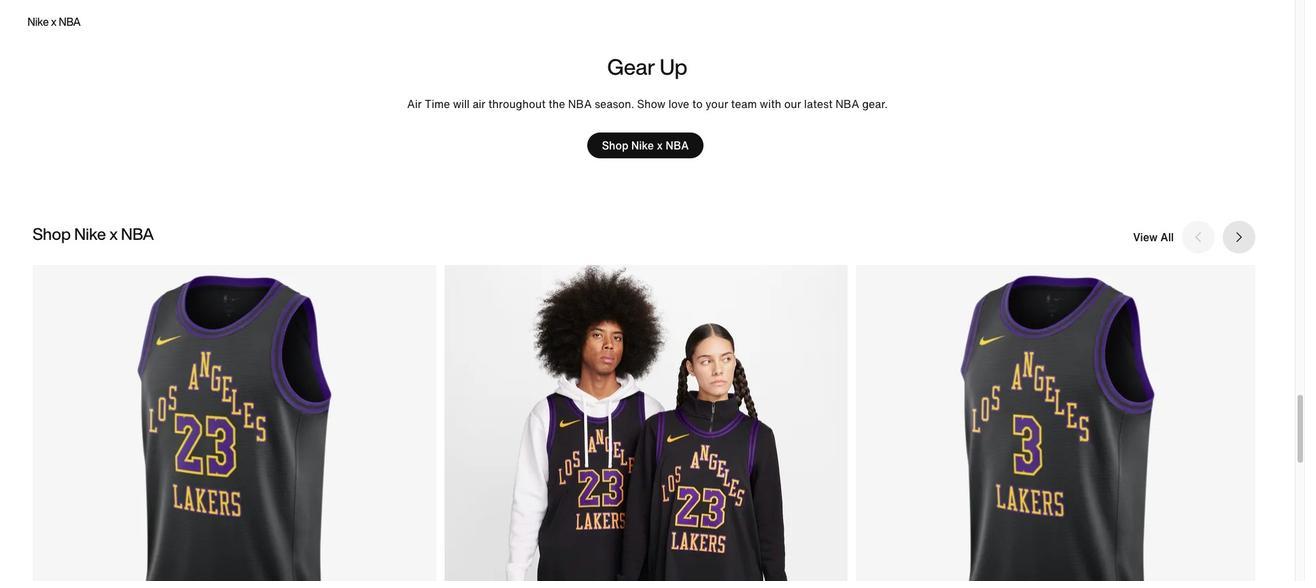Task type: locate. For each thing, give the bounding box(es) containing it.
gear up
[[607, 50, 687, 83]]

2 horizontal spatial x
[[657, 138, 663, 154]]

0 vertical spatial shop nike x nba
[[602, 138, 689, 154]]

shop nike x nba
[[602, 138, 689, 154], [33, 222, 154, 246]]

0 horizontal spatial shop
[[33, 222, 71, 246]]

x
[[51, 14, 57, 30], [657, 138, 663, 154], [109, 222, 118, 246]]

0 horizontal spatial men's nike dri-fit nba swingman jersey image
[[33, 265, 436, 581]]

view
[[1133, 229, 1158, 245]]

your
[[706, 96, 728, 112]]

our
[[784, 96, 801, 112]]

shop
[[602, 138, 628, 154], [33, 222, 71, 246]]

up
[[660, 50, 687, 83]]

0 horizontal spatial nike
[[28, 14, 49, 30]]

0 vertical spatial x
[[51, 14, 57, 30]]

nike
[[28, 14, 49, 30], [631, 138, 654, 154], [74, 222, 106, 246]]

nba
[[59, 14, 81, 30], [568, 96, 592, 112], [836, 96, 859, 112], [666, 138, 689, 154], [121, 222, 154, 246]]

latest
[[804, 96, 833, 112]]

0 vertical spatial nike
[[28, 14, 49, 30]]

1 vertical spatial shop
[[33, 222, 71, 246]]

0 horizontal spatial x
[[51, 14, 57, 30]]

1 horizontal spatial men's nike dri-fit nba swingman jersey image
[[856, 265, 1260, 581]]

men's nike dri-fit adv nba authentic jersey image
[[444, 265, 848, 581]]

air time will air throughout the nba season. show love to your team with our latest nba gear.
[[407, 96, 888, 112]]

1 horizontal spatial x
[[109, 222, 118, 246]]

view all link
[[1130, 228, 1177, 247]]

gear
[[607, 50, 655, 83]]

0 horizontal spatial shop nike x nba
[[33, 222, 154, 246]]

1 vertical spatial nike
[[631, 138, 654, 154]]

2 horizontal spatial nike
[[631, 138, 654, 154]]

throughout
[[488, 96, 546, 112]]

1 vertical spatial shop nike x nba
[[33, 222, 154, 246]]

1 horizontal spatial shop
[[602, 138, 628, 154]]

2 vertical spatial nike
[[74, 222, 106, 246]]

love
[[668, 96, 689, 112]]

1 horizontal spatial shop nike x nba
[[602, 138, 689, 154]]

2 vertical spatial x
[[109, 222, 118, 246]]

men's nike dri-fit nba swingman jersey image
[[33, 265, 436, 581], [856, 265, 1260, 581]]



Task type: describe. For each thing, give the bounding box(es) containing it.
with
[[760, 96, 781, 112]]

the
[[549, 96, 565, 112]]

air
[[473, 96, 485, 112]]

will
[[453, 96, 470, 112]]

to
[[692, 96, 703, 112]]

shop nike x nba link
[[588, 133, 703, 159]]

1 horizontal spatial nike
[[74, 222, 106, 246]]

gear.
[[862, 96, 888, 112]]

1 men's nike dri-fit nba swingman jersey image from the left
[[33, 265, 436, 581]]

2 men's nike dri-fit nba swingman jersey image from the left
[[856, 265, 1260, 581]]

view all
[[1133, 229, 1174, 245]]

all
[[1160, 229, 1174, 245]]

nike x nba
[[28, 14, 81, 30]]

air
[[407, 96, 422, 112]]

0 vertical spatial shop
[[602, 138, 628, 154]]

time
[[425, 96, 450, 112]]

1 vertical spatial x
[[657, 138, 663, 154]]

team
[[731, 96, 757, 112]]

show
[[637, 96, 666, 112]]

season.
[[595, 96, 634, 112]]



Task type: vqa. For each thing, say whether or not it's contained in the screenshot.
search box
no



